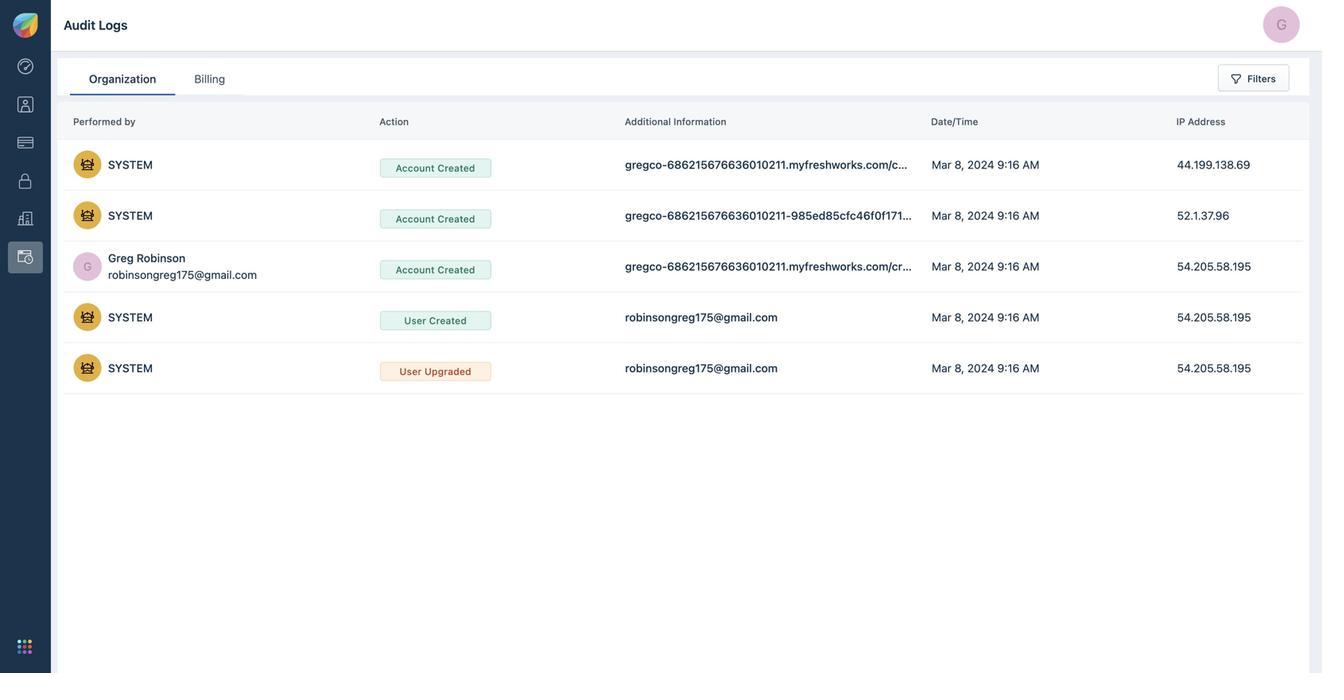 Task type: describe. For each thing, give the bounding box(es) containing it.
3 2024 from the top
[[968, 260, 995, 273]]

1 2024 from the top
[[968, 158, 995, 171]]

account for gregco-686215676636010211.myfreshworks.com/crm/sales
[[396, 264, 435, 276]]

created for gregco-686215676636010211.myfreshworks.com/crm/sales
[[438, 264, 475, 276]]

4 mar from the top
[[932, 311, 952, 324]]

created for robinsongreg175@gmail.com
[[429, 315, 467, 326]]

4 9:16 from the top
[[998, 311, 1020, 324]]

2 9:16 from the top
[[998, 209, 1020, 222]]

3 system from the top
[[108, 311, 153, 324]]

date/time
[[931, 116, 979, 127]]

2 mar 8, 2024 9:16 am from the top
[[932, 260, 1040, 273]]

2 system from the top
[[108, 209, 153, 222]]

gregco-686215676636010211-985ed85cfc46f0f17100023.freshbots.ai
[[625, 209, 1003, 222]]

0 vertical spatial robinsongreg175@gmail.com
[[108, 268, 257, 282]]

5 9:16 from the top
[[998, 362, 1020, 375]]

logs
[[99, 18, 128, 33]]

4 8, from the top
[[955, 311, 965, 324]]

tab list containing organization
[[70, 64, 244, 95]]

gregco-686215676636010211.myfreshworks.com/connect mar 8, 2024 9:16 am
[[625, 158, 1040, 171]]

account for gregco-686215676636010211-985ed85cfc46f0f17100023.freshbots.ai
[[396, 214, 435, 225]]

5 am from the top
[[1023, 362, 1040, 375]]

2 mar from the top
[[932, 209, 952, 222]]

2 8, from the top
[[955, 209, 965, 222]]

greg robinson robinsongreg175@gmail.com
[[108, 252, 257, 282]]

3 mar from the top
[[932, 260, 952, 273]]

1 am from the top
[[1023, 158, 1040, 171]]

1 9:16 from the top
[[998, 158, 1020, 171]]

1 system from the top
[[108, 158, 153, 171]]

information
[[674, 116, 727, 127]]

1 mar 8, 2024 9:16 am from the top
[[932, 209, 1040, 222]]

985ed85cfc46f0f17100023.freshbots.ai
[[791, 209, 1003, 222]]

by
[[124, 116, 136, 127]]

system image for robinsongreg175@gmail.com
[[73, 303, 102, 331]]

account created for gregco-686215676636010211.myfreshworks.com/crm/sales
[[396, 264, 475, 276]]

ip
[[1177, 116, 1186, 127]]

account created for gregco-686215676636010211-985ed85cfc46f0f17100023.freshbots.ai
[[396, 214, 475, 225]]

4 2024 from the top
[[968, 311, 995, 324]]

users image
[[17, 97, 33, 113]]

created for gregco-686215676636010211-985ed85cfc46f0f17100023.freshbots.ai
[[438, 214, 475, 225]]

1 8, from the top
[[955, 158, 965, 171]]

3 9:16 from the top
[[998, 260, 1020, 273]]

4 system from the top
[[108, 362, 153, 375]]

3 mar 8, 2024 9:16 am from the top
[[932, 311, 1040, 324]]

audit logs
[[64, 18, 128, 33]]

audit logs image
[[17, 249, 33, 265]]

neo admin center image
[[17, 59, 33, 75]]

organization
[[89, 72, 156, 85]]

1 mar from the top
[[932, 158, 952, 171]]

performed
[[73, 116, 122, 127]]

3 8, from the top
[[955, 260, 965, 273]]

additional information
[[625, 116, 727, 127]]

performed by
[[73, 116, 136, 127]]



Task type: vqa. For each thing, say whether or not it's contained in the screenshot.
Bring your meetings into Freshsales Suite the your
no



Task type: locate. For each thing, give the bounding box(es) containing it.
freshworks switcher image
[[17, 640, 32, 655]]

1 vertical spatial user
[[400, 366, 422, 377]]

1 account created from the top
[[396, 163, 475, 174]]

1 vertical spatial account
[[396, 214, 435, 225]]

54.205.58.195 for account created
[[1178, 260, 1252, 273]]

0 vertical spatial user
[[404, 315, 427, 326]]

audit
[[64, 18, 96, 33]]

account
[[396, 163, 435, 174], [396, 214, 435, 225], [396, 264, 435, 276]]

54.205.58.195 for user upgraded
[[1178, 362, 1252, 375]]

robinson
[[137, 252, 186, 265]]

54.205.58.195 for user created
[[1178, 311, 1252, 324]]

1 54.205.58.195 from the top
[[1178, 260, 1252, 273]]

user for user created
[[404, 315, 427, 326]]

user upgraded
[[400, 366, 472, 377]]

freshworks icon image
[[13, 13, 38, 38]]

4 am from the top
[[1023, 311, 1040, 324]]

2024
[[968, 158, 995, 171], [968, 209, 995, 222], [968, 260, 995, 273], [968, 311, 995, 324], [968, 362, 995, 375]]

3 gregco- from the top
[[625, 260, 668, 273]]

44.199.138.69
[[1178, 158, 1251, 171]]

system image down performed
[[73, 151, 102, 179]]

greg
[[108, 252, 134, 265]]

3 account from the top
[[396, 264, 435, 276]]

2 am from the top
[[1023, 209, 1040, 222]]

2 54.205.58.195 from the top
[[1178, 311, 1252, 324]]

0 vertical spatial account
[[396, 163, 435, 174]]

mar
[[932, 158, 952, 171], [932, 209, 952, 222], [932, 260, 952, 273], [932, 311, 952, 324], [932, 362, 952, 375]]

1 vertical spatial gregco-
[[625, 209, 668, 222]]

1 vertical spatial 54.205.58.195
[[1178, 311, 1252, 324]]

2 vertical spatial system image
[[73, 303, 102, 331]]

user
[[404, 315, 427, 326], [400, 366, 422, 377]]

52.1.37.96
[[1178, 209, 1230, 222]]

address
[[1188, 116, 1226, 127]]

am
[[1023, 158, 1040, 171], [1023, 209, 1040, 222], [1023, 260, 1040, 273], [1023, 311, 1040, 324], [1023, 362, 1040, 375]]

686215676636010211.myfreshworks.com/crm/sales
[[668, 260, 943, 273]]

system right system icon
[[108, 362, 153, 375]]

1 vertical spatial account created
[[396, 214, 475, 225]]

system down 'by' in the top left of the page
[[108, 158, 153, 171]]

filters button
[[1219, 64, 1290, 91]]

2 vertical spatial account
[[396, 264, 435, 276]]

account created
[[396, 163, 475, 174], [396, 214, 475, 225], [396, 264, 475, 276]]

additional
[[625, 116, 671, 127]]

gregco-
[[625, 158, 668, 171], [625, 209, 668, 222], [625, 260, 668, 273]]

robinsongreg175@gmail.com
[[108, 268, 257, 282], [625, 311, 778, 324], [625, 362, 778, 375]]

robinsongreg175@gmail.com for user upgraded
[[625, 362, 778, 375]]

9:16
[[998, 158, 1020, 171], [998, 209, 1020, 222], [998, 260, 1020, 273], [998, 311, 1020, 324], [998, 362, 1020, 375]]

686215676636010211-
[[668, 209, 791, 222]]

2 gregco- from the top
[[625, 209, 668, 222]]

created
[[438, 163, 475, 174], [438, 214, 475, 225], [438, 264, 475, 276], [429, 315, 467, 326]]

user left upgraded
[[400, 366, 422, 377]]

gregco-686215676636010211.myfreshworks.com/crm/sales
[[625, 260, 943, 273]]

3 am from the top
[[1023, 260, 1040, 273]]

billing
[[194, 72, 225, 85]]

0 vertical spatial 54.205.58.195
[[1178, 260, 1252, 273]]

1 vertical spatial robinsongreg175@gmail.com
[[625, 311, 778, 324]]

ip address
[[1177, 116, 1226, 127]]

action
[[380, 116, 409, 127]]

2 vertical spatial account created
[[396, 264, 475, 276]]

4 mar 8, 2024 9:16 am from the top
[[932, 362, 1040, 375]]

5 mar from the top
[[932, 362, 952, 375]]

security image
[[17, 173, 33, 189]]

0 vertical spatial account created
[[396, 163, 475, 174]]

system down greg at top
[[108, 311, 153, 324]]

filters
[[1248, 73, 1277, 84]]

3 system image from the top
[[73, 303, 102, 331]]

2 vertical spatial gregco-
[[625, 260, 668, 273]]

54.205.58.195
[[1178, 260, 1252, 273], [1178, 311, 1252, 324], [1178, 362, 1252, 375]]

system image for gregco-686215676636010211-985ed85cfc46f0f17100023.freshbots.ai
[[73, 202, 102, 229]]

gregco- for 686215676636010211-
[[625, 209, 668, 222]]

system
[[108, 158, 153, 171], [108, 209, 153, 222], [108, 311, 153, 324], [108, 362, 153, 375]]

robinsongreg175@gmail.com for user created
[[625, 311, 778, 324]]

8,
[[955, 158, 965, 171], [955, 209, 965, 222], [955, 260, 965, 273], [955, 311, 965, 324], [955, 362, 965, 375]]

2 2024 from the top
[[968, 209, 995, 222]]

1 vertical spatial system image
[[73, 202, 102, 229]]

5 2024 from the top
[[968, 362, 995, 375]]

user created
[[404, 315, 467, 326]]

mar 8, 2024 9:16 am
[[932, 209, 1040, 222], [932, 260, 1040, 273], [932, 311, 1040, 324], [932, 362, 1040, 375]]

system image
[[73, 354, 102, 382]]

user for user upgraded
[[400, 366, 422, 377]]

0 vertical spatial system image
[[73, 151, 102, 179]]

1 system image from the top
[[73, 151, 102, 179]]

0 vertical spatial gregco-
[[625, 158, 668, 171]]

1 account from the top
[[396, 163, 435, 174]]

2 account created from the top
[[396, 214, 475, 225]]

2 account from the top
[[396, 214, 435, 225]]

profile picture image
[[1264, 6, 1300, 43]]

system image
[[73, 151, 102, 179], [73, 202, 102, 229], [73, 303, 102, 331]]

5 8, from the top
[[955, 362, 965, 375]]

tab list
[[70, 64, 244, 95]]

3 account created from the top
[[396, 264, 475, 276]]

3 54.205.58.195 from the top
[[1178, 362, 1252, 375]]

upgraded
[[425, 366, 472, 377]]

1 gregco- from the top
[[625, 158, 668, 171]]

gregco- for 686215676636010211.myfreshworks.com/connect
[[625, 158, 668, 171]]

686215676636010211.myfreshworks.com/connect
[[668, 158, 935, 171]]

organization image
[[17, 211, 33, 227]]

2 system image from the top
[[73, 202, 102, 229]]

system image right "organization" icon
[[73, 202, 102, 229]]

my subscriptions image
[[17, 135, 33, 151]]

2 vertical spatial robinsongreg175@gmail.com
[[625, 362, 778, 375]]

user up user upgraded
[[404, 315, 427, 326]]

system up greg at top
[[108, 209, 153, 222]]

gregco- for 686215676636010211.myfreshworks.com/crm/sales
[[625, 260, 668, 273]]

system image up system icon
[[73, 303, 102, 331]]

2 vertical spatial 54.205.58.195
[[1178, 362, 1252, 375]]



